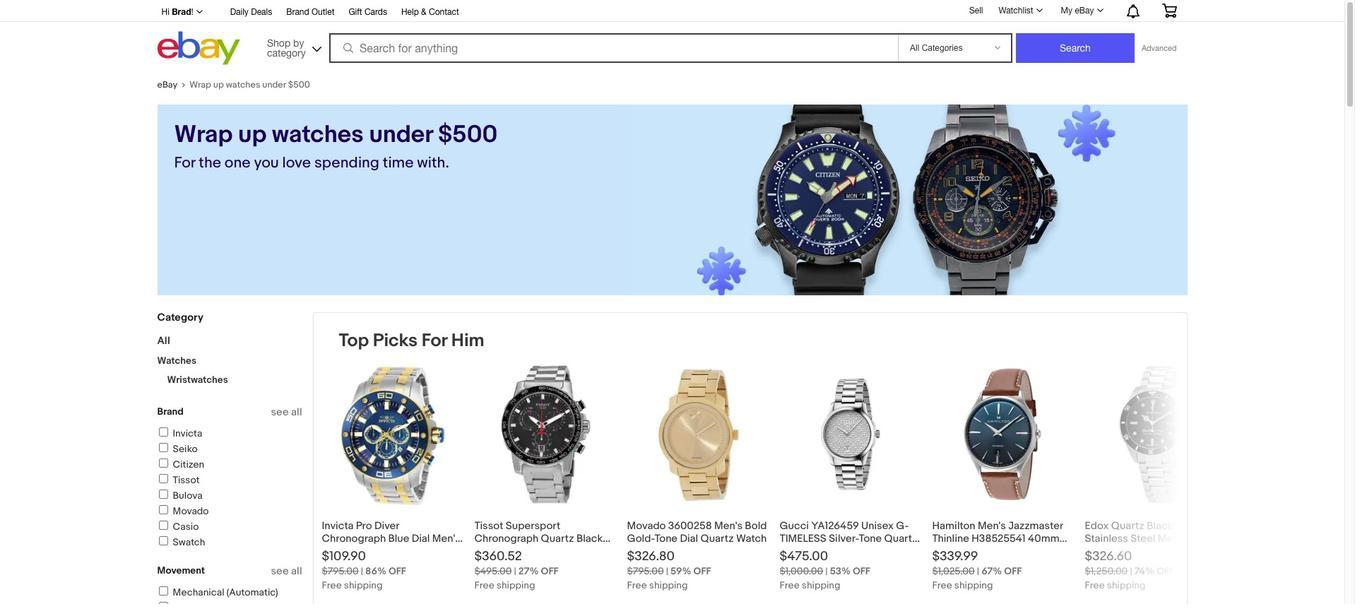 Task type: vqa. For each thing, say whether or not it's contained in the screenshot.
Albania,
no



Task type: locate. For each thing, give the bounding box(es) containing it.
dial
[[1176, 520, 1194, 533], [680, 532, 698, 546]]

seiko link
[[157, 443, 198, 455]]

1 all from the top
[[291, 406, 302, 419]]

4 | from the left
[[826, 565, 828, 577]]

Citizen checkbox
[[159, 459, 168, 468]]

men's right the hamilton
[[978, 520, 1006, 533]]

59%
[[671, 565, 692, 577]]

wrap
[[190, 79, 211, 90], [174, 120, 233, 150]]

invicta pro diver chronograph blue dial men's two tone s. steel watch 26082 image
[[322, 364, 463, 505]]

1 horizontal spatial $795.00
[[627, 565, 664, 577]]

advanced
[[1142, 44, 1177, 52]]

1 vertical spatial see all
[[271, 565, 302, 578]]

$795.00 text field down $326.80
[[627, 565, 664, 577]]

off right 74%
[[1157, 565, 1175, 577]]

men's left bold
[[715, 520, 743, 533]]

under for wrap up watches under $500
[[262, 79, 286, 90]]

2 see all button from the top
[[271, 565, 302, 578]]

see all for invicta
[[271, 406, 302, 419]]

| left 74%
[[1131, 565, 1133, 577]]

free inside $475.00 $1,000.00 | 53% off free shipping
[[780, 580, 800, 592]]

gift cards link
[[349, 5, 387, 20]]

5 | from the left
[[977, 565, 980, 577]]

shipping down 59%
[[649, 580, 688, 592]]

hamilton
[[933, 520, 976, 533]]

Invicta checkbox
[[159, 428, 168, 437]]

0 horizontal spatial dial
[[680, 532, 698, 546]]

shipping for $475.00
[[802, 580, 841, 592]]

off
[[389, 565, 406, 577], [541, 565, 559, 577], [694, 565, 711, 577], [853, 565, 871, 577], [1005, 565, 1022, 577], [1157, 565, 1175, 577]]

6 shipping from the left
[[1107, 580, 1146, 592]]

$795.00 text field down $109.90
[[322, 565, 359, 577]]

daily deals
[[230, 7, 272, 17]]

off inside movado 3600258 men's bold gold-tone dial quartz watch $326.80 $795.00 | 59% off free shipping
[[694, 565, 711, 577]]

$795.00 inside movado 3600258 men's bold gold-tone dial quartz watch $326.80 $795.00 | 59% off free shipping
[[627, 565, 664, 577]]

$339.99 $1,025.00 | 67% off free shipping
[[933, 549, 1022, 592]]

you
[[254, 154, 279, 172]]

| inside $109.90 $795.00 | 86% off free shipping
[[361, 565, 363, 577]]

0 vertical spatial up
[[213, 79, 224, 90]]

movado inside movado 3600258 men's bold gold-tone dial quartz watch $326.80 $795.00 | 59% off free shipping
[[627, 520, 666, 533]]

watch up $1,000.00
[[780, 545, 811, 558]]

movado for movado
[[173, 505, 209, 517]]

off inside $339.99 $1,025.00 | 67% off free shipping
[[1005, 565, 1022, 577]]

h38525541
[[972, 532, 1026, 546]]

tone
[[655, 532, 678, 546], [859, 532, 882, 546]]

quartz for gucci ya126459 unisex g- timeless silver-tone quartz watch
[[885, 532, 918, 546]]

2 horizontal spatial men's
[[1158, 532, 1187, 546]]

| inside $326.60 $1,250.00 | 74% off free shipping
[[1131, 565, 1133, 577]]

quartz up 3nm
[[1112, 520, 1145, 533]]

for
[[174, 154, 195, 172], [422, 330, 447, 352]]

brand up invicta checkbox
[[157, 406, 184, 418]]

1 horizontal spatial movado
[[627, 520, 666, 533]]

0 vertical spatial see
[[271, 406, 289, 419]]

Tissot checkbox
[[159, 474, 168, 483]]

3 | from the left
[[666, 565, 669, 577]]

1 horizontal spatial for
[[422, 330, 447, 352]]

1 see all from the top
[[271, 406, 302, 419]]

shipping inside $475.00 $1,000.00 | 53% off free shipping
[[802, 580, 841, 592]]

0 vertical spatial $500
[[288, 79, 310, 90]]

1 vertical spatial see
[[271, 565, 289, 578]]

0 horizontal spatial brand
[[157, 406, 184, 418]]

ya126459
[[812, 520, 859, 533]]

steel
[[1131, 532, 1156, 546]]

free for $339.99
[[933, 580, 953, 592]]

3 free from the left
[[627, 580, 647, 592]]

1 shipping from the left
[[344, 580, 383, 592]]

1 free from the left
[[322, 580, 342, 592]]

| left 67%
[[977, 565, 980, 577]]

0 horizontal spatial watches
[[226, 79, 260, 90]]

1 horizontal spatial ebay
[[1075, 6, 1095, 16]]

automatic
[[933, 545, 983, 558]]

shipping inside movado 3600258 men's bold gold-tone dial quartz watch $326.80 $795.00 | 59% off free shipping
[[649, 580, 688, 592]]

under for wrap up watches under $500 for the one you love spending time with.
[[369, 120, 433, 150]]

Search for anything text field
[[332, 35, 896, 61]]

0 vertical spatial ebay
[[1075, 6, 1095, 16]]

1 horizontal spatial watches
[[272, 120, 364, 150]]

1 horizontal spatial brand
[[286, 7, 309, 17]]

2 tone from the left
[[859, 532, 882, 546]]

$795.00
[[322, 565, 359, 577], [627, 565, 664, 577]]

ebay inside wrap up watches under $500 main content
[[157, 79, 178, 90]]

$500 inside wrap up watches under $500 for the one you love spending time with.
[[438, 120, 498, 150]]

swatch link
[[157, 536, 205, 548]]

see
[[271, 406, 289, 419], [271, 565, 289, 578]]

5 free from the left
[[933, 580, 953, 592]]

2 see all from the top
[[271, 565, 302, 578]]

under inside wrap up watches under $500 for the one you love spending time with.
[[369, 120, 433, 150]]

$475.00
[[780, 549, 828, 565]]

1 vertical spatial all
[[291, 565, 302, 578]]

0 horizontal spatial men's
[[715, 520, 743, 533]]

quartz inside gucci ya126459 unisex g- timeless silver-tone quartz watch
[[885, 532, 918, 546]]

brand inside account navigation
[[286, 7, 309, 17]]

men's right steel in the bottom of the page
[[1158, 532, 1187, 546]]

love
[[282, 154, 311, 172]]

1 vertical spatial wrap
[[174, 120, 233, 150]]

category
[[267, 47, 306, 58]]

| for $339.99
[[977, 565, 980, 577]]

$795.00 down $326.80
[[627, 565, 664, 577]]

2 off from the left
[[541, 565, 559, 577]]

$795.00 down $109.90
[[322, 565, 359, 577]]

$339.99
[[933, 549, 978, 565]]

all
[[291, 406, 302, 419], [291, 565, 302, 578]]

$326.60
[[1085, 549, 1133, 565]]

0 vertical spatial under
[[262, 79, 286, 90]]

0 vertical spatial movado
[[173, 505, 209, 517]]

help
[[401, 7, 419, 17]]

0 horizontal spatial $795.00
[[322, 565, 359, 577]]

shipping for $326.60
[[1107, 580, 1146, 592]]

free inside $109.90 $795.00 | 86% off free shipping
[[322, 580, 342, 592]]

2 free from the left
[[475, 580, 495, 592]]

1 horizontal spatial quartz
[[885, 532, 918, 546]]

67%
[[982, 565, 1002, 577]]

tone inside movado 3600258 men's bold gold-tone dial quartz watch $326.80 $795.00 | 59% off free shipping
[[655, 532, 678, 546]]

4 shipping from the left
[[802, 580, 841, 592]]

shipping down the 53%
[[802, 580, 841, 592]]

free inside $326.60 $1,250.00 | 74% off free shipping
[[1085, 580, 1105, 592]]

men's
[[715, 520, 743, 533], [978, 520, 1006, 533], [1158, 532, 1187, 546]]

quartz left thinline at the right of the page
[[885, 532, 918, 546]]

tissot supersport chronograph quartz black dial men's watch t125.617.11.051.00 image
[[475, 364, 616, 505]]

movado up $326.80
[[627, 520, 666, 533]]

3 off from the left
[[694, 565, 711, 577]]

under down category
[[262, 79, 286, 90]]

watch inside gucci ya126459 unisex g- timeless silver-tone quartz watch
[[780, 545, 811, 558]]

bold
[[745, 520, 767, 533]]

$795.00 text field
[[322, 565, 359, 577], [627, 565, 664, 577]]

off right 59%
[[694, 565, 711, 577]]

free down $326.80
[[627, 580, 647, 592]]

6 | from the left
[[1131, 565, 1133, 577]]

see all
[[271, 406, 302, 419], [271, 565, 302, 578]]

6 free from the left
[[1085, 580, 1105, 592]]

category
[[157, 311, 203, 324]]

2 $795.00 text field from the left
[[627, 565, 664, 577]]

0 horizontal spatial quartz
[[701, 532, 734, 546]]

off right 86% at the bottom
[[389, 565, 406, 577]]

gold-
[[627, 532, 655, 546]]

4 off from the left
[[853, 565, 871, 577]]

0 horizontal spatial under
[[262, 79, 286, 90]]

men's inside movado 3600258 men's bold gold-tone dial quartz watch $326.80 $795.00 | 59% off free shipping
[[715, 520, 743, 533]]

| for $475.00
[[826, 565, 828, 577]]

quartz for movado 3600258 men's bold gold-tone dial quartz watch $326.80 $795.00 | 59% off free shipping
[[701, 532, 734, 546]]

0 vertical spatial wrap
[[190, 79, 211, 90]]

1 see from the top
[[271, 406, 289, 419]]

$500 down category
[[288, 79, 310, 90]]

1 vertical spatial movado
[[627, 520, 666, 533]]

1 vertical spatial watches
[[272, 120, 364, 150]]

$1,250.00
[[1085, 565, 1128, 577]]

0 vertical spatial brand
[[286, 7, 309, 17]]

0 horizontal spatial for
[[174, 154, 195, 172]]

the
[[199, 154, 221, 172]]

$500 up with.
[[438, 120, 498, 150]]

my ebay
[[1061, 6, 1095, 16]]

contact
[[429, 7, 459, 17]]

1 vertical spatial $500
[[438, 120, 498, 150]]

wrap up watches under $500 for the one you love spending time with.
[[174, 120, 498, 172]]

1 $795.00 text field from the left
[[322, 565, 359, 577]]

tone left g-
[[859, 532, 882, 546]]

shipping inside $339.99 $1,025.00 | 67% off free shipping
[[955, 580, 993, 592]]

3 shipping from the left
[[649, 580, 688, 592]]

1 horizontal spatial under
[[369, 120, 433, 150]]

1 vertical spatial brand
[[157, 406, 184, 418]]

men's inside edox quartz black dial stainless steel men's watch 53017 3nm ni
[[1158, 532, 1187, 546]]

0 horizontal spatial tone
[[655, 532, 678, 546]]

quartz
[[1112, 520, 1145, 533], [701, 532, 734, 546], [885, 532, 918, 546]]

0 vertical spatial for
[[174, 154, 195, 172]]

shipping inside $326.60 $1,250.00 | 74% off free shipping
[[1107, 580, 1146, 592]]

| left 59%
[[666, 565, 669, 577]]

dial up 59%
[[680, 532, 698, 546]]

$109.90 $795.00 | 86% off free shipping
[[322, 549, 406, 592]]

Mechanical (Manual) checkbox
[[159, 602, 168, 604]]

Mechanical (Automatic) checkbox
[[159, 587, 168, 596]]

shipping down 86% at the bottom
[[344, 580, 383, 592]]

0 horizontal spatial $500
[[288, 79, 310, 90]]

gift
[[349, 7, 362, 17]]

tone up $326.80
[[655, 532, 678, 546]]

1 vertical spatial see all button
[[271, 565, 302, 578]]

0 horizontal spatial ebay
[[157, 79, 178, 90]]

1 vertical spatial for
[[422, 330, 447, 352]]

1 $795.00 from the left
[[322, 565, 359, 577]]

free inside $339.99 $1,025.00 | 67% off free shipping
[[933, 580, 953, 592]]

off inside $109.90 $795.00 | 86% off free shipping
[[389, 565, 406, 577]]

watch inside edox quartz black dial stainless steel men's watch 53017 3nm ni
[[1189, 532, 1220, 546]]

| for $326.60
[[1131, 565, 1133, 577]]

off right the 53%
[[853, 565, 871, 577]]

off right 67%
[[1005, 565, 1022, 577]]

1 vertical spatial ebay
[[157, 79, 178, 90]]

wrap inside wrap up watches under $500 for the one you love spending time with.
[[174, 120, 233, 150]]

one
[[225, 154, 251, 172]]

0 horizontal spatial $795.00 text field
[[322, 565, 359, 577]]

under
[[262, 79, 286, 90], [369, 120, 433, 150]]

Seiko checkbox
[[159, 443, 168, 452]]

| inside $475.00 $1,000.00 | 53% off free shipping
[[826, 565, 828, 577]]

gucci ya126459 unisex g-timeless silver-tone quartz watch image
[[780, 364, 921, 505]]

53%
[[830, 565, 851, 577]]

| inside $360.52 $495.00 | 27% off free shipping
[[514, 565, 516, 577]]

up right ebay link
[[213, 79, 224, 90]]

6 off from the left
[[1157, 565, 1175, 577]]

invicta link
[[157, 428, 202, 440]]

1 horizontal spatial tone
[[859, 532, 882, 546]]

under up time
[[369, 120, 433, 150]]

1 tone from the left
[[655, 532, 678, 546]]

| for $109.90
[[361, 565, 363, 577]]

free inside $360.52 $495.00 | 27% off free shipping
[[475, 580, 495, 592]]

2 $795.00 from the left
[[627, 565, 664, 577]]

citizen
[[173, 459, 204, 471]]

quartz inside movado 3600258 men's bold gold-tone dial quartz watch $326.80 $795.00 | 59% off free shipping
[[701, 532, 734, 546]]

watch up 67%
[[985, 545, 1016, 558]]

off inside $475.00 $1,000.00 | 53% off free shipping
[[853, 565, 871, 577]]

ebay
[[1075, 6, 1095, 16], [157, 79, 178, 90]]

for left the
[[174, 154, 195, 172]]

free for $109.90
[[322, 580, 342, 592]]

watch left the "gucci"
[[737, 532, 767, 546]]

1 horizontal spatial men's
[[978, 520, 1006, 533]]

| inside $339.99 $1,025.00 | 67% off free shipping
[[977, 565, 980, 577]]

for left him
[[422, 330, 447, 352]]

4 free from the left
[[780, 580, 800, 592]]

27%
[[519, 565, 539, 577]]

2 horizontal spatial quartz
[[1112, 520, 1145, 533]]

brand inside wrap up watches under $500 main content
[[157, 406, 184, 418]]

$1,250.00 text field
[[1085, 565, 1128, 577]]

0 vertical spatial see all
[[271, 406, 302, 419]]

movado 3600258 men's bold gold-tone dial quartz watch image
[[627, 364, 769, 505]]

daily deals link
[[230, 5, 272, 20]]

shipping inside $360.52 $495.00 | 27% off free shipping
[[497, 580, 535, 592]]

free for $475.00
[[780, 580, 800, 592]]

deals
[[251, 7, 272, 17]]

free down $1,025.00 text field at right
[[933, 580, 953, 592]]

1 | from the left
[[361, 565, 363, 577]]

watches inside wrap up watches under $500 for the one you love spending time with.
[[272, 120, 364, 150]]

casio link
[[157, 521, 199, 533]]

movado down "bulova"
[[173, 505, 209, 517]]

| left 27%
[[514, 565, 516, 577]]

0 vertical spatial see all button
[[271, 406, 302, 419]]

watch right black
[[1189, 532, 1220, 546]]

gucci
[[780, 520, 809, 533]]

off right 27%
[[541, 565, 559, 577]]

2 | from the left
[[514, 565, 516, 577]]

free down $1,000.00 text field
[[780, 580, 800, 592]]

(automatic)
[[227, 587, 278, 599]]

1 horizontal spatial up
[[238, 120, 267, 150]]

hamilton men's jazzmaster thinline h38525541 40mm automatic watch image
[[933, 364, 1074, 505]]

$1,000.00
[[780, 565, 824, 577]]

account navigation
[[154, 0, 1188, 22]]

shipping inside $109.90 $795.00 | 86% off free shipping
[[344, 580, 383, 592]]

None submit
[[1016, 33, 1135, 63]]

off inside $360.52 $495.00 | 27% off free shipping
[[541, 565, 559, 577]]

all link
[[157, 334, 170, 348]]

see all for mechanical (automatic)
[[271, 565, 302, 578]]

dial right black
[[1176, 520, 1194, 533]]

0 horizontal spatial movado
[[173, 505, 209, 517]]

0 vertical spatial watches
[[226, 79, 260, 90]]

free inside movado 3600258 men's bold gold-tone dial quartz watch $326.80 $795.00 | 59% off free shipping
[[627, 580, 647, 592]]

free down $109.90
[[322, 580, 342, 592]]

5 off from the left
[[1005, 565, 1022, 577]]

advanced link
[[1135, 34, 1184, 62]]

0 vertical spatial all
[[291, 406, 302, 419]]

brand
[[286, 7, 309, 17], [157, 406, 184, 418]]

| left the 53%
[[826, 565, 828, 577]]

free down $495.00 at left bottom
[[475, 580, 495, 592]]

shipping down 67%
[[955, 580, 993, 592]]

see all button
[[271, 406, 302, 419], [271, 565, 302, 578]]

brand for brand outlet
[[286, 7, 309, 17]]

citizen link
[[157, 459, 204, 471]]

2 shipping from the left
[[497, 580, 535, 592]]

off inside $326.60 $1,250.00 | 74% off free shipping
[[1157, 565, 1175, 577]]

up inside wrap up watches under $500 for the one you love spending time with.
[[238, 120, 267, 150]]

shipping down 27%
[[497, 580, 535, 592]]

1 see all button from the top
[[271, 406, 302, 419]]

5 shipping from the left
[[955, 580, 993, 592]]

1 horizontal spatial $500
[[438, 120, 498, 150]]

1 horizontal spatial dial
[[1176, 520, 1194, 533]]

off for $339.99
[[1005, 565, 1022, 577]]

movement
[[157, 565, 205, 577]]

0 horizontal spatial up
[[213, 79, 224, 90]]

1 vertical spatial up
[[238, 120, 267, 150]]

men's inside hamilton men's jazzmaster thinline h38525541 40mm automatic watch
[[978, 520, 1006, 533]]

sell link
[[963, 5, 990, 15]]

free down $1,250.00
[[1085, 580, 1105, 592]]

quartz left bold
[[701, 532, 734, 546]]

brand for brand
[[157, 406, 184, 418]]

shipping
[[344, 580, 383, 592], [497, 580, 535, 592], [649, 580, 688, 592], [802, 580, 841, 592], [955, 580, 993, 592], [1107, 580, 1146, 592]]

1 off from the left
[[389, 565, 406, 577]]

watches
[[226, 79, 260, 90], [272, 120, 364, 150]]

ebay link
[[157, 79, 190, 90]]

| left 86% at the bottom
[[361, 565, 363, 577]]

1 vertical spatial under
[[369, 120, 433, 150]]

2 all from the top
[[291, 565, 302, 578]]

shipping for $360.52
[[497, 580, 535, 592]]

ebay inside account navigation
[[1075, 6, 1095, 16]]

all
[[157, 334, 170, 348]]

brand left outlet on the top of page
[[286, 7, 309, 17]]

1 horizontal spatial $795.00 text field
[[627, 565, 664, 577]]

2 see from the top
[[271, 565, 289, 578]]

off for $475.00
[[853, 565, 871, 577]]

up up you
[[238, 120, 267, 150]]

your shopping cart image
[[1162, 4, 1178, 18]]

shipping down 74%
[[1107, 580, 1146, 592]]



Task type: describe. For each thing, give the bounding box(es) containing it.
Swatch checkbox
[[159, 536, 168, 546]]

top picks for him
[[339, 330, 485, 352]]

movado 3600258 men's bold gold-tone dial quartz watch $326.80 $795.00 | 59% off free shipping
[[627, 520, 767, 592]]

wristwatches
[[167, 374, 228, 386]]

Movado checkbox
[[159, 505, 168, 515]]

gift cards
[[349, 7, 387, 17]]

daily
[[230, 7, 249, 17]]

sell
[[970, 5, 984, 15]]

wrap for wrap up watches under $500 for the one you love spending time with.
[[174, 120, 233, 150]]

bulova link
[[157, 490, 203, 502]]

$475.00 $1,000.00 | 53% off free shipping
[[780, 549, 871, 592]]

$795.00 text field for $109.90
[[322, 565, 359, 577]]

watches for wrap up watches under $500 for the one you love spending time with.
[[272, 120, 364, 150]]

watch inside hamilton men's jazzmaster thinline h38525541 40mm automatic watch
[[985, 545, 1016, 558]]

shipping for $339.99
[[955, 580, 993, 592]]

time
[[383, 154, 414, 172]]

tone inside gucci ya126459 unisex g- timeless silver-tone quartz watch
[[859, 532, 882, 546]]

tissot link
[[157, 474, 200, 486]]

Casio checkbox
[[159, 521, 168, 530]]

dial inside edox quartz black dial stainless steel men's watch 53017 3nm ni
[[1176, 520, 1194, 533]]

edox quartz black dial stainless steel men's watch 53017 3nm ni
[[1085, 520, 1220, 558]]

timeless
[[780, 532, 827, 546]]

see all button for invicta
[[271, 406, 302, 419]]

him
[[451, 330, 485, 352]]

watchlist
[[999, 6, 1034, 16]]

watches for wrap up watches under $500
[[226, 79, 260, 90]]

brad
[[172, 6, 191, 17]]

watch inside movado 3600258 men's bold gold-tone dial quartz watch $326.80 $795.00 | 59% off free shipping
[[737, 532, 767, 546]]

all watches wristwatches
[[157, 334, 228, 386]]

!
[[191, 7, 193, 17]]

$1,000.00 text field
[[780, 565, 824, 577]]

watchlist link
[[991, 2, 1049, 19]]

watches
[[157, 355, 197, 367]]

by
[[293, 37, 304, 48]]

53017
[[1085, 545, 1113, 558]]

$1,025.00
[[933, 565, 975, 577]]

shop
[[267, 37, 291, 48]]

hamilton men's jazzmaster thinline h38525541 40mm automatic watch
[[933, 520, 1063, 558]]

thinline
[[933, 532, 970, 546]]

dial inside movado 3600258 men's bold gold-tone dial quartz watch $326.80 $795.00 | 59% off free shipping
[[680, 532, 698, 546]]

seiko
[[173, 443, 198, 455]]

$1,025.00 text field
[[933, 565, 975, 577]]

shop by category banner
[[154, 0, 1188, 69]]

$795.00 inside $109.90 $795.00 | 86% off free shipping
[[322, 565, 359, 577]]

off for $360.52
[[541, 565, 559, 577]]

3600258
[[669, 520, 712, 533]]

86%
[[365, 565, 387, 577]]

ni
[[1140, 545, 1151, 558]]

mechanical
[[173, 587, 224, 599]]

all for invicta
[[291, 406, 302, 419]]

gucci ya126459 unisex g- timeless silver-tone quartz watch
[[780, 520, 918, 558]]

see all button for mechanical (automatic)
[[271, 565, 302, 578]]

$360.52 $495.00 | 27% off free shipping
[[475, 549, 559, 592]]

wrap up watches under $500 main content
[[146, 69, 1227, 604]]

cards
[[365, 7, 387, 17]]

top
[[339, 330, 369, 352]]

$495.00 text field
[[475, 565, 512, 577]]

$326.60 $1,250.00 | 74% off free shipping
[[1085, 549, 1175, 592]]

edox quartz black dial stainless steel men's watch 53017 3nm ni image
[[1085, 364, 1227, 505]]

my ebay link
[[1054, 2, 1110, 19]]

| for $360.52
[[514, 565, 516, 577]]

$326.80
[[627, 549, 675, 565]]

brand outlet
[[286, 7, 335, 17]]

$500 for wrap up watches under $500
[[288, 79, 310, 90]]

help & contact
[[401, 7, 459, 17]]

off for $109.90
[[389, 565, 406, 577]]

picks
[[373, 330, 418, 352]]

wrap for wrap up watches under $500
[[190, 79, 211, 90]]

$109.90
[[322, 549, 366, 565]]

hi brad !
[[162, 6, 193, 17]]

my
[[1061, 6, 1073, 16]]

shop by category
[[267, 37, 306, 58]]

for inside wrap up watches under $500 for the one you love spending time with.
[[174, 154, 195, 172]]

none submit inside shop by category banner
[[1016, 33, 1135, 63]]

all for mechanical (automatic)
[[291, 565, 302, 578]]

unisex
[[862, 520, 894, 533]]

| inside movado 3600258 men's bold gold-tone dial quartz watch $326.80 $795.00 | 59% off free shipping
[[666, 565, 669, 577]]

40mm
[[1028, 532, 1060, 546]]

free for $326.60
[[1085, 580, 1105, 592]]

bulova
[[173, 490, 203, 502]]

Bulova checkbox
[[159, 490, 168, 499]]

spending
[[314, 154, 380, 172]]

help & contact link
[[401, 5, 459, 20]]

3nm
[[1116, 545, 1138, 558]]

$360.52
[[475, 549, 522, 565]]

shipping for $109.90
[[344, 580, 383, 592]]

movado link
[[157, 505, 209, 517]]

tissot
[[173, 474, 200, 486]]

edox
[[1085, 520, 1109, 533]]

brand outlet link
[[286, 5, 335, 20]]

black
[[1147, 520, 1174, 533]]

stainless
[[1085, 532, 1129, 546]]

free for $360.52
[[475, 580, 495, 592]]

$500 for wrap up watches under $500 for the one you love spending time with.
[[438, 120, 498, 150]]

quartz inside edox quartz black dial stainless steel men's watch 53017 3nm ni
[[1112, 520, 1145, 533]]

casio
[[173, 521, 199, 533]]

mechanical (automatic) link
[[157, 587, 278, 599]]

with.
[[417, 154, 449, 172]]

g-
[[896, 520, 909, 533]]

see for invicta
[[271, 406, 289, 419]]

off for $326.60
[[1157, 565, 1175, 577]]

movado for movado 3600258 men's bold gold-tone dial quartz watch $326.80 $795.00 | 59% off free shipping
[[627, 520, 666, 533]]

up for wrap up watches under $500
[[213, 79, 224, 90]]

$795.00 text field for $326.80
[[627, 565, 664, 577]]

see for mechanical (automatic)
[[271, 565, 289, 578]]

up for wrap up watches under $500 for the one you love spending time with.
[[238, 120, 267, 150]]

74%
[[1135, 565, 1155, 577]]

mechanical (automatic)
[[173, 587, 278, 599]]

jazzmaster
[[1009, 520, 1063, 533]]

hi
[[162, 7, 170, 17]]



